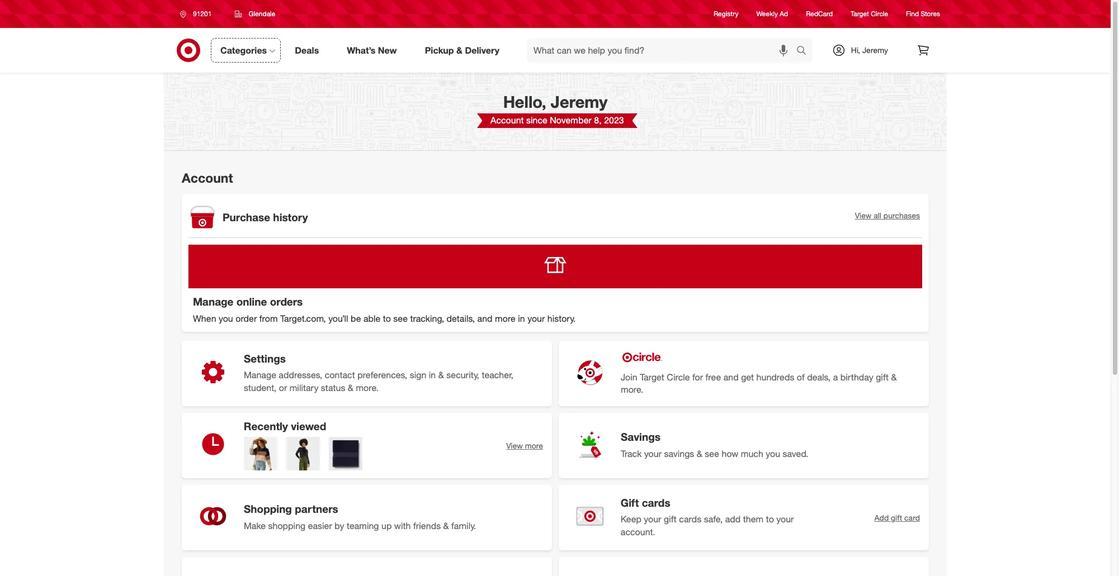 Task type: describe. For each thing, give the bounding box(es) containing it.
view for view all purchases
[[856, 211, 872, 220]]

pickup & delivery link
[[416, 38, 514, 63]]

your right them
[[777, 515, 794, 526]]

shopping partners make shopping easier by teaming up with friends & family.
[[244, 503, 476, 532]]

target circle link
[[851, 9, 889, 19]]

see inside savings track your savings & see how much you saved.
[[705, 449, 720, 460]]

shopping
[[244, 503, 292, 516]]

purchase
[[223, 211, 270, 224]]

details,
[[447, 314, 475, 325]]

you'll
[[329, 314, 348, 325]]

friends
[[413, 521, 441, 532]]

able
[[364, 314, 381, 325]]

and inside manage online orders when you order from target.com, you'll be able to see tracking, details, and more in your history.
[[478, 314, 493, 325]]

tracking,
[[410, 314, 444, 325]]

how
[[722, 449, 739, 460]]

orders
[[270, 295, 303, 308]]

jeremy for hi,
[[863, 45, 889, 55]]

your inside manage online orders when you order from target.com, you'll be able to see tracking, details, and more in your history.
[[528, 314, 545, 325]]

target.com,
[[280, 314, 326, 325]]

add gift card
[[875, 514, 921, 523]]

women's fuzzy mock turtleneck pullover sweater - universal thread™ image
[[286, 438, 320, 471]]

stores
[[921, 10, 941, 18]]

family.
[[452, 521, 476, 532]]

weekly
[[757, 10, 778, 18]]

free
[[706, 372, 722, 383]]

weekly ad link
[[757, 9, 789, 19]]

or
[[279, 383, 287, 394]]

hello,
[[503, 92, 547, 112]]

0 horizontal spatial account
[[182, 170, 233, 186]]

what's new
[[347, 45, 397, 56]]

1 vertical spatial cards
[[680, 515, 702, 526]]

1 horizontal spatial more
[[525, 441, 543, 451]]

hello, jeremy account since november 8, 2023
[[491, 92, 624, 126]]

add gift card button
[[875, 513, 921, 524]]

up
[[382, 521, 392, 532]]

savings
[[621, 431, 661, 444]]

& inside savings track your savings & see how much you saved.
[[697, 449, 703, 460]]

& inside "link"
[[457, 45, 463, 56]]

jeremy for hello,
[[551, 92, 608, 112]]

weekly ad
[[757, 10, 789, 18]]

military
[[290, 383, 319, 394]]

order
[[236, 314, 257, 325]]

shopping
[[268, 521, 306, 532]]

history
[[273, 211, 308, 224]]

women's long sleeve colorblock knit round neck sweater - cupshe image
[[244, 438, 277, 471]]

hi,
[[852, 45, 861, 55]]

search button
[[792, 38, 819, 65]]

online
[[237, 295, 267, 308]]

view for view more
[[507, 441, 523, 451]]

manage inside manage online orders when you order from target.com, you'll be able to see tracking, details, and more in your history.
[[193, 295, 234, 308]]

safe,
[[704, 515, 723, 526]]

gift cards keep your gift cards safe, add them to your account.
[[621, 497, 794, 538]]

gift inside button
[[892, 514, 903, 523]]

birthday
[[841, 372, 874, 383]]

of
[[797, 372, 805, 383]]

purchase history
[[223, 211, 308, 224]]

history.
[[548, 314, 576, 325]]

account inside hello, jeremy account since november 8, 2023
[[491, 115, 524, 126]]

target circle
[[851, 10, 889, 18]]

partners
[[295, 503, 338, 516]]

recently
[[244, 420, 288, 433]]

deals,
[[808, 372, 831, 383]]

add
[[875, 514, 889, 523]]

more inside manage online orders when you order from target.com, you'll be able to see tracking, details, and more in your history.
[[495, 314, 516, 325]]

0 horizontal spatial cards
[[642, 497, 671, 510]]

much
[[741, 449, 764, 460]]

track
[[621, 449, 642, 460]]

a
[[834, 372, 838, 383]]

glendale
[[249, 10, 276, 18]]

join target circle for free and get hundreds of deals, a birthday gift & more. link
[[559, 342, 930, 407]]

savings track your savings & see how much you saved.
[[621, 431, 809, 460]]

ad
[[780, 10, 789, 18]]

view more
[[507, 441, 543, 451]]

settings
[[244, 352, 286, 365]]

target inside join target circle for free and get hundreds of deals, a birthday gift & more.
[[640, 372, 665, 383]]

easier
[[308, 521, 332, 532]]

categories link
[[211, 38, 281, 63]]

to inside gift cards keep your gift cards safe, add them to your account.
[[767, 515, 774, 526]]

saved.
[[783, 449, 809, 460]]

manage inside the settings manage addresses, contact preferences, sign in & security, teacher, student, or military status & more.
[[244, 370, 276, 381]]

all
[[874, 211, 882, 220]]

sign
[[410, 370, 427, 381]]

savings
[[665, 449, 695, 460]]

in inside manage online orders when you order from target.com, you'll be able to see tracking, details, and more in your history.
[[518, 314, 525, 325]]

find stores
[[907, 10, 941, 18]]



Task type: locate. For each thing, give the bounding box(es) containing it.
november
[[550, 115, 592, 126]]

addresses,
[[279, 370, 323, 381]]

& inside shopping partners make shopping easier by teaming up with friends & family.
[[444, 521, 449, 532]]

circle inside join target circle for free and get hundreds of deals, a birthday gift & more.
[[667, 372, 690, 383]]

0 horizontal spatial manage
[[193, 295, 234, 308]]

0 horizontal spatial in
[[429, 370, 436, 381]]

gift
[[876, 372, 889, 383], [892, 514, 903, 523], [664, 515, 677, 526]]

glendale button
[[228, 4, 283, 24]]

in left history.
[[518, 314, 525, 325]]

1 horizontal spatial you
[[766, 449, 781, 460]]

them
[[744, 515, 764, 526]]

jeremy right hi,
[[863, 45, 889, 55]]

1 vertical spatial more
[[525, 441, 543, 451]]

settings manage addresses, contact preferences, sign in & security, teacher, student, or military status & more.
[[244, 352, 514, 394]]

more. down join
[[621, 385, 644, 396]]

search
[[792, 46, 819, 57]]

0 vertical spatial in
[[518, 314, 525, 325]]

you left order
[[219, 314, 233, 325]]

more. down preferences,
[[356, 383, 379, 394]]

1 horizontal spatial gift
[[876, 372, 889, 383]]

0 horizontal spatial you
[[219, 314, 233, 325]]

teaming
[[347, 521, 379, 532]]

gift right add
[[892, 514, 903, 523]]

0 vertical spatial see
[[394, 314, 408, 325]]

0 horizontal spatial and
[[478, 314, 493, 325]]

2 horizontal spatial gift
[[892, 514, 903, 523]]

see left tracking,
[[394, 314, 408, 325]]

gift
[[621, 497, 639, 510]]

new
[[378, 45, 397, 56]]

to right them
[[767, 515, 774, 526]]

hundreds
[[757, 372, 795, 383]]

status
[[321, 383, 346, 394]]

security,
[[447, 370, 480, 381]]

in right the sign
[[429, 370, 436, 381]]

find stores link
[[907, 9, 941, 19]]

1 horizontal spatial target
[[851, 10, 870, 18]]

and inside join target circle for free and get hundreds of deals, a birthday gift & more.
[[724, 372, 739, 383]]

from
[[260, 314, 278, 325]]

in inside the settings manage addresses, contact preferences, sign in & security, teacher, student, or military status & more.
[[429, 370, 436, 381]]

see
[[394, 314, 408, 325], [705, 449, 720, 460]]

0 vertical spatial more
[[495, 314, 516, 325]]

target
[[851, 10, 870, 18], [640, 372, 665, 383]]

target down target circle image
[[640, 372, 665, 383]]

0 vertical spatial cards
[[642, 497, 671, 510]]

deals link
[[286, 38, 333, 63]]

keep
[[621, 515, 642, 526]]

deals
[[295, 45, 319, 56]]

1 horizontal spatial jeremy
[[863, 45, 889, 55]]

and left get
[[724, 372, 739, 383]]

redcard
[[807, 10, 833, 18]]

2023
[[604, 115, 624, 126]]

0 vertical spatial account
[[491, 115, 524, 126]]

& right birthday
[[892, 372, 897, 383]]

1 vertical spatial circle
[[667, 372, 690, 383]]

0 vertical spatial you
[[219, 314, 233, 325]]

1 horizontal spatial circle
[[871, 10, 889, 18]]

and right details,
[[478, 314, 493, 325]]

with
[[394, 521, 411, 532]]

gift right keep
[[664, 515, 677, 526]]

add
[[726, 515, 741, 526]]

and
[[478, 314, 493, 325], [724, 372, 739, 383]]

& right savings
[[697, 449, 703, 460]]

be
[[351, 314, 361, 325]]

recently viewed link
[[182, 414, 429, 479]]

circle left find
[[871, 10, 889, 18]]

manage online orders when you order from target.com, you'll be able to see tracking, details, and more in your history.
[[193, 295, 576, 325]]

0 horizontal spatial to
[[383, 314, 391, 325]]

& left the security,
[[439, 370, 444, 381]]

more. inside join target circle for free and get hundreds of deals, a birthday gift & more.
[[621, 385, 644, 396]]

recently viewed
[[244, 420, 326, 433]]

teacher,
[[482, 370, 514, 381]]

you right much
[[766, 449, 781, 460]]

1 vertical spatial to
[[767, 515, 774, 526]]

find
[[907, 10, 920, 18]]

registry link
[[714, 9, 739, 19]]

8,
[[595, 115, 602, 126]]

0 horizontal spatial more
[[495, 314, 516, 325]]

0 horizontal spatial gift
[[664, 515, 677, 526]]

circle left for
[[667, 372, 690, 383]]

0 horizontal spatial more.
[[356, 383, 379, 394]]

0 vertical spatial manage
[[193, 295, 234, 308]]

contact
[[325, 370, 355, 381]]

0 vertical spatial view
[[856, 211, 872, 220]]

account
[[491, 115, 524, 126], [182, 170, 233, 186]]

cards
[[642, 497, 671, 510], [680, 515, 702, 526]]

0 horizontal spatial see
[[394, 314, 408, 325]]

gift inside gift cards keep your gift cards safe, add them to your account.
[[664, 515, 677, 526]]

cards right gift
[[642, 497, 671, 510]]

what's new link
[[338, 38, 411, 63]]

91201 button
[[173, 4, 224, 24]]

viewed
[[291, 420, 326, 433]]

target circle image
[[621, 352, 664, 365]]

1 vertical spatial view
[[507, 441, 523, 451]]

for
[[693, 372, 704, 383]]

you inside savings track your savings & see how much you saved.
[[766, 449, 781, 460]]

your inside savings track your savings & see how much you saved.
[[645, 449, 662, 460]]

account.
[[621, 527, 656, 538]]

1 horizontal spatial manage
[[244, 370, 276, 381]]

manage
[[193, 295, 234, 308], [244, 370, 276, 381]]

manage up student,
[[244, 370, 276, 381]]

0 vertical spatial target
[[851, 10, 870, 18]]

1 vertical spatial you
[[766, 449, 781, 460]]

1 horizontal spatial see
[[705, 449, 720, 460]]

jeremy
[[863, 45, 889, 55], [551, 92, 608, 112]]

your down savings
[[645, 449, 662, 460]]

view more link
[[507, 441, 543, 452]]

1 horizontal spatial cards
[[680, 515, 702, 526]]

0 vertical spatial and
[[478, 314, 493, 325]]

to right able
[[383, 314, 391, 325]]

see left how
[[705, 449, 720, 460]]

1 vertical spatial target
[[640, 372, 665, 383]]

card
[[905, 514, 921, 523]]

1 horizontal spatial in
[[518, 314, 525, 325]]

purchase history link
[[182, 194, 738, 231]]

target up hi,
[[851, 10, 870, 18]]

1 vertical spatial see
[[705, 449, 720, 460]]

gift inside join target circle for free and get hundreds of deals, a birthday gift & more.
[[876, 372, 889, 383]]

account down hello,
[[491, 115, 524, 126]]

1 horizontal spatial and
[[724, 372, 739, 383]]

& down contact
[[348, 383, 354, 394]]

0 horizontal spatial target
[[640, 372, 665, 383]]

account up purchase
[[182, 170, 233, 186]]

manage up when
[[193, 295, 234, 308]]

1 vertical spatial in
[[429, 370, 436, 381]]

gift right birthday
[[876, 372, 889, 383]]

view
[[856, 211, 872, 220], [507, 441, 523, 451]]

get
[[742, 372, 754, 383]]

you inside manage online orders when you order from target.com, you'll be able to see tracking, details, and more in your history.
[[219, 314, 233, 325]]

your up account.
[[644, 515, 662, 526]]

when
[[193, 314, 216, 325]]

1 horizontal spatial more.
[[621, 385, 644, 396]]

join
[[621, 372, 638, 383]]

1 horizontal spatial account
[[491, 115, 524, 126]]

make
[[244, 521, 266, 532]]

more.
[[356, 383, 379, 394], [621, 385, 644, 396]]

jeremy inside hello, jeremy account since november 8, 2023
[[551, 92, 608, 112]]

since
[[527, 115, 548, 126]]

more. inside the settings manage addresses, contact preferences, sign in & security, teacher, student, or military status & more.
[[356, 383, 379, 394]]

purchases
[[884, 211, 921, 220]]

join target circle for free and get hundreds of deals, a birthday gift & more.
[[621, 372, 897, 396]]

you
[[219, 314, 233, 325], [766, 449, 781, 460]]

performance plus bath towel - threshold™ image
[[329, 438, 363, 471]]

& inside join target circle for free and get hundreds of deals, a birthday gift & more.
[[892, 372, 897, 383]]

1 vertical spatial account
[[182, 170, 233, 186]]

& left the family.
[[444, 521, 449, 532]]

circle
[[871, 10, 889, 18], [667, 372, 690, 383]]

by
[[335, 521, 344, 532]]

1 vertical spatial manage
[[244, 370, 276, 381]]

cards left "safe,"
[[680, 515, 702, 526]]

registry
[[714, 10, 739, 18]]

1 vertical spatial jeremy
[[551, 92, 608, 112]]

to inside manage online orders when you order from target.com, you'll be able to see tracking, details, and more in your history.
[[383, 314, 391, 325]]

in
[[518, 314, 525, 325], [429, 370, 436, 381]]

your left history.
[[528, 314, 545, 325]]

target inside target circle link
[[851, 10, 870, 18]]

0 vertical spatial to
[[383, 314, 391, 325]]

0 horizontal spatial jeremy
[[551, 92, 608, 112]]

categories
[[220, 45, 267, 56]]

0 horizontal spatial view
[[507, 441, 523, 451]]

0 horizontal spatial circle
[[667, 372, 690, 383]]

see inside manage online orders when you order from target.com, you'll be able to see tracking, details, and more in your history.
[[394, 314, 408, 325]]

jeremy up november
[[551, 92, 608, 112]]

0 vertical spatial jeremy
[[863, 45, 889, 55]]

hi, jeremy
[[852, 45, 889, 55]]

0 vertical spatial circle
[[871, 10, 889, 18]]

& right "pickup"
[[457, 45, 463, 56]]

pickup & delivery
[[425, 45, 500, 56]]

pickup
[[425, 45, 454, 56]]

1 vertical spatial and
[[724, 372, 739, 383]]

1 horizontal spatial to
[[767, 515, 774, 526]]

student,
[[244, 383, 277, 394]]

What can we help you find? suggestions appear below search field
[[527, 38, 800, 63]]

91201
[[193, 10, 212, 18]]

what's
[[347, 45, 376, 56]]

1 horizontal spatial view
[[856, 211, 872, 220]]



Task type: vqa. For each thing, say whether or not it's contained in the screenshot.
What's
yes



